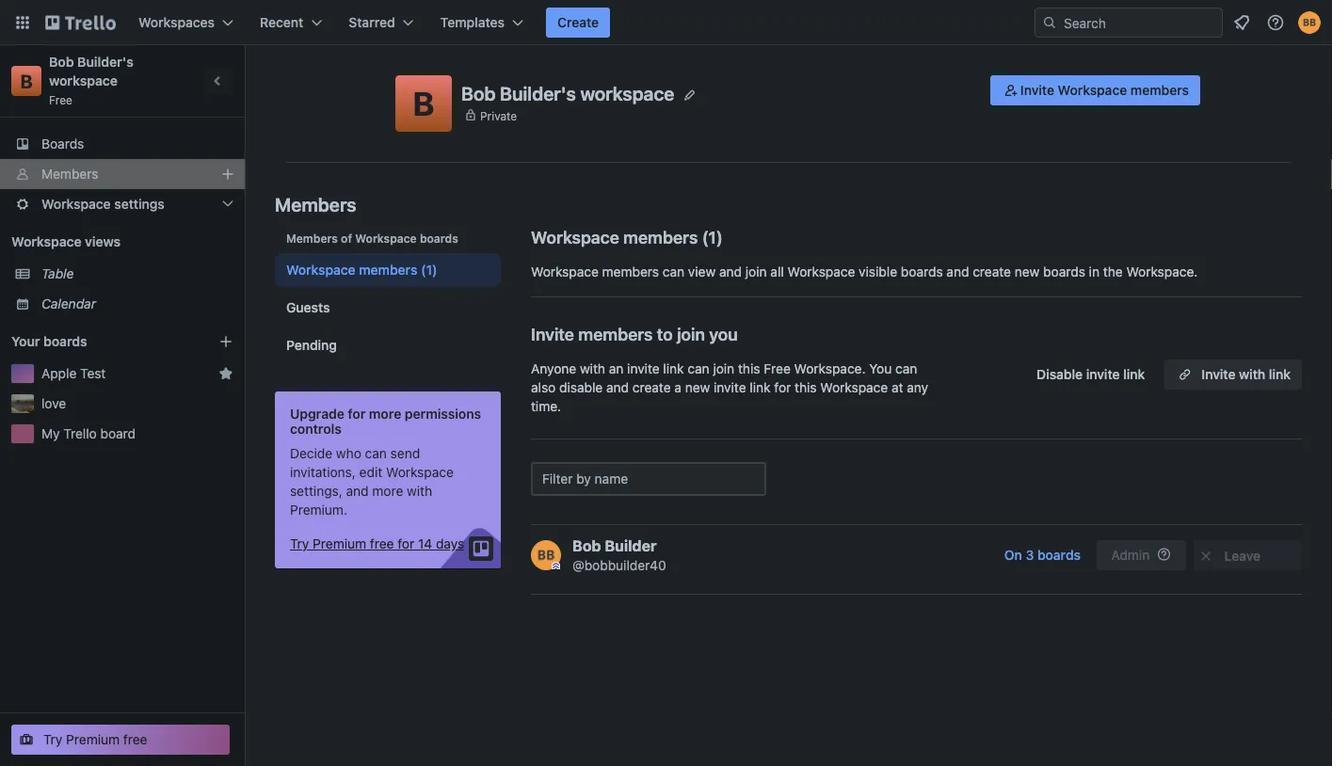 Task type: locate. For each thing, give the bounding box(es) containing it.
free inside anyone with an invite link can join this free workspace. you can also disable and create a new invite link for this workspace at any time.
[[764, 361, 791, 377]]

workspace.
[[1127, 264, 1198, 280], [794, 361, 866, 377]]

1 horizontal spatial with
[[580, 361, 605, 377]]

0 horizontal spatial create
[[633, 380, 671, 395]]

members of workspace boards
[[286, 232, 458, 245]]

1 vertical spatial more
[[372, 483, 403, 499]]

link inside invite with link button
[[1269, 367, 1291, 382]]

create
[[973, 264, 1011, 280], [633, 380, 671, 395]]

can down you
[[688, 361, 710, 377]]

0 horizontal spatial workspace.
[[794, 361, 866, 377]]

bob up @bobbuilder40 at bottom
[[572, 537, 601, 555]]

0 vertical spatial create
[[973, 264, 1011, 280]]

1 vertical spatial workspace members
[[286, 262, 417, 278]]

Filter by name text field
[[531, 462, 766, 496]]

with inside button
[[1239, 367, 1266, 382]]

bob right b link
[[49, 54, 74, 70]]

1 horizontal spatial bob
[[461, 82, 496, 104]]

for inside button
[[398, 536, 414, 552]]

and right visible
[[947, 264, 969, 280]]

0 vertical spatial for
[[774, 380, 791, 395]]

bob for bob builder's workspace free
[[49, 54, 74, 70]]

2 vertical spatial for
[[398, 536, 414, 552]]

members up of
[[275, 193, 356, 215]]

invite for invite workspace members
[[1021, 82, 1055, 98]]

guests
[[286, 300, 330, 315]]

my trello board link
[[41, 425, 234, 443]]

workspace. right the
[[1127, 264, 1198, 280]]

bob inside bob builder's workspace free
[[49, 54, 74, 70]]

try inside button
[[290, 536, 309, 552]]

1 vertical spatial this
[[795, 380, 817, 395]]

1 vertical spatial join
[[677, 324, 705, 344]]

members down search field
[[1131, 82, 1189, 98]]

0 vertical spatial this
[[738, 361, 760, 377]]

link inside disable invite link button
[[1123, 367, 1145, 382]]

workspace inside popup button
[[41, 196, 111, 212]]

decide
[[290, 446, 333, 461]]

test
[[80, 366, 106, 381]]

with for invite
[[1239, 367, 1266, 382]]

invite with link
[[1202, 367, 1291, 382]]

1 vertical spatial try
[[43, 732, 63, 748]]

join right to
[[677, 324, 705, 344]]

bob for bob builder @bobbuilder40
[[572, 537, 601, 555]]

the
[[1103, 264, 1123, 280]]

new
[[1015, 264, 1040, 280], [685, 380, 710, 395]]

invite right an
[[627, 361, 660, 377]]

b for the b button
[[413, 84, 434, 123]]

anyone
[[531, 361, 576, 377]]

builder's down back to home image at the top left of page
[[77, 54, 134, 70]]

can
[[663, 264, 685, 280], [688, 361, 710, 377], [895, 361, 917, 377], [365, 446, 387, 461]]

bob up private
[[461, 82, 496, 104]]

more up send
[[369, 406, 401, 422]]

sm image inside leave 'link'
[[1197, 547, 1216, 566]]

workspaces
[[138, 15, 215, 30]]

b
[[20, 70, 33, 92], [413, 84, 434, 123]]

workspace right b link
[[49, 73, 118, 89]]

1 horizontal spatial workspace
[[580, 82, 675, 104]]

0 horizontal spatial try
[[43, 732, 63, 748]]

0 horizontal spatial workspace
[[49, 73, 118, 89]]

workspace views
[[11, 234, 121, 250]]

0 horizontal spatial free
[[49, 93, 72, 106]]

b for b link
[[20, 70, 33, 92]]

join left all
[[746, 264, 767, 280]]

1 horizontal spatial free
[[764, 361, 791, 377]]

my trello board
[[41, 426, 136, 442]]

1 vertical spatial new
[[685, 380, 710, 395]]

2 horizontal spatial join
[[746, 264, 767, 280]]

free inside button
[[370, 536, 394, 552]]

workspace members left (
[[531, 227, 698, 247]]

1 horizontal spatial b
[[413, 84, 434, 123]]

1 horizontal spatial builder's
[[500, 82, 576, 104]]

sm image inside the invite workspace members button
[[1002, 81, 1021, 100]]

starred
[[349, 15, 395, 30]]

free inside 'button'
[[123, 732, 147, 748]]

boards up (1)
[[420, 232, 458, 245]]

admin
[[1112, 548, 1150, 563]]

with
[[580, 361, 605, 377], [1239, 367, 1266, 382], [407, 483, 432, 499]]

builder's for bob builder's workspace free
[[77, 54, 134, 70]]

0 vertical spatial bob
[[49, 54, 74, 70]]

b left bob builder's workspace free
[[20, 70, 33, 92]]

2 vertical spatial bob
[[572, 537, 601, 555]]

builder's
[[77, 54, 134, 70], [500, 82, 576, 104]]

boards inside 'link'
[[1038, 548, 1081, 563]]

disable invite link button
[[1025, 360, 1157, 390]]

0 vertical spatial invite
[[1021, 82, 1055, 98]]

0 horizontal spatial builder's
[[77, 54, 134, 70]]

invite right disable
[[1086, 367, 1120, 382]]

0 horizontal spatial invite
[[531, 324, 574, 344]]

you
[[709, 324, 738, 344]]

new right a
[[685, 380, 710, 395]]

workspace
[[1058, 82, 1127, 98], [41, 196, 111, 212], [531, 227, 619, 247], [355, 232, 417, 245], [11, 234, 81, 250], [286, 262, 356, 278], [531, 264, 599, 280], [788, 264, 855, 280], [820, 380, 888, 395], [386, 465, 454, 480]]

0 vertical spatial builder's
[[77, 54, 134, 70]]

)
[[716, 227, 723, 247]]

workspace
[[49, 73, 118, 89], [580, 82, 675, 104]]

join down you
[[713, 361, 735, 377]]

upgrade
[[290, 406, 344, 422]]

try for try premium free for 14 days
[[290, 536, 309, 552]]

0 horizontal spatial sm image
[[1002, 81, 1021, 100]]

2 horizontal spatial bob
[[572, 537, 601, 555]]

and inside anyone with an invite link can join this free workspace. you can also disable and create a new invite link for this workspace at any time.
[[606, 380, 629, 395]]

members down the boards
[[41, 166, 98, 182]]

and
[[719, 264, 742, 280], [947, 264, 969, 280], [606, 380, 629, 395], [346, 483, 369, 499]]

1 horizontal spatial workspace.
[[1127, 264, 1198, 280]]

b inside button
[[413, 84, 434, 123]]

upgrade for more permissions controls decide who can send invitations, edit workspace settings, and more with premium.
[[290, 406, 481, 518]]

members left of
[[286, 232, 338, 245]]

more
[[369, 406, 401, 422], [372, 483, 403, 499]]

0 vertical spatial free
[[49, 93, 72, 106]]

1 vertical spatial sm image
[[1197, 547, 1216, 566]]

more down edit
[[372, 483, 403, 499]]

0 horizontal spatial bob
[[49, 54, 74, 70]]

workspace settings button
[[0, 189, 245, 219]]

(1)
[[421, 262, 437, 278]]

boards link
[[0, 129, 245, 159]]

1 vertical spatial create
[[633, 380, 671, 395]]

with inside anyone with an invite link can join this free workspace. you can also disable and create a new invite link for this workspace at any time.
[[580, 361, 605, 377]]

2 horizontal spatial invite
[[1086, 367, 1120, 382]]

0 horizontal spatial for
[[348, 406, 366, 422]]

create inside anyone with an invite link can join this free workspace. you can also disable and create a new invite link for this workspace at any time.
[[633, 380, 671, 395]]

private
[[480, 109, 517, 122]]

1 vertical spatial premium
[[66, 732, 120, 748]]

open information menu image
[[1266, 13, 1285, 32]]

1 horizontal spatial join
[[713, 361, 735, 377]]

1 horizontal spatial create
[[973, 264, 1011, 280]]

can up edit
[[365, 446, 387, 461]]

1 horizontal spatial workspace members
[[531, 227, 698, 247]]

0 horizontal spatial premium
[[66, 732, 120, 748]]

@bobbuilder40
[[572, 558, 666, 573]]

b left private
[[413, 84, 434, 123]]

0 horizontal spatial b
[[20, 70, 33, 92]]

1 vertical spatial builder's
[[500, 82, 576, 104]]

permissions
[[405, 406, 481, 422]]

workspace inside bob builder's workspace free
[[49, 73, 118, 89]]

0 vertical spatial premium
[[313, 536, 366, 552]]

apple test
[[41, 366, 106, 381]]

boards
[[420, 232, 458, 245], [901, 264, 943, 280], [1043, 264, 1086, 280], [43, 334, 87, 349], [1038, 548, 1081, 563]]

on
[[1005, 548, 1022, 563]]

workspace settings
[[41, 196, 165, 212]]

create button
[[546, 8, 610, 38]]

members down members of workspace boards
[[359, 262, 417, 278]]

starred icon image
[[218, 366, 234, 381]]

1 horizontal spatial try
[[290, 536, 309, 552]]

try inside 'button'
[[43, 732, 63, 748]]

1 horizontal spatial new
[[1015, 264, 1040, 280]]

1 horizontal spatial this
[[795, 380, 817, 395]]

love link
[[41, 395, 234, 413]]

0 horizontal spatial free
[[123, 732, 147, 748]]

can up at
[[895, 361, 917, 377]]

bob builder's workspace
[[461, 82, 675, 104]]

workspace down "primary" element
[[580, 82, 675, 104]]

workspace members can view and join all workspace visible boards and create new boards in the workspace.
[[531, 264, 1198, 280]]

3
[[1026, 548, 1034, 563]]

0 vertical spatial try
[[290, 536, 309, 552]]

invitations,
[[290, 465, 356, 480]]

2 horizontal spatial with
[[1239, 367, 1266, 382]]

try for try premium free
[[43, 732, 63, 748]]

0 horizontal spatial invite
[[627, 361, 660, 377]]

your
[[11, 334, 40, 349]]

workspace. left you on the right top of page
[[794, 361, 866, 377]]

bob inside bob builder @bobbuilder40
[[572, 537, 601, 555]]

workspace members down of
[[286, 262, 417, 278]]

2 vertical spatial invite
[[1202, 367, 1236, 382]]

0 vertical spatial workspace members
[[531, 227, 698, 247]]

sm image
[[1002, 81, 1021, 100], [1197, 547, 1216, 566]]

1 vertical spatial invite
[[531, 324, 574, 344]]

new left the in
[[1015, 264, 1040, 280]]

0 vertical spatial new
[[1015, 264, 1040, 280]]

invite right a
[[714, 380, 746, 395]]

0 vertical spatial free
[[370, 536, 394, 552]]

1 vertical spatial for
[[348, 406, 366, 422]]

bob builder's workspace free
[[49, 54, 137, 106]]

1 vertical spatial bob
[[461, 82, 496, 104]]

members
[[41, 166, 98, 182], [275, 193, 356, 215], [286, 232, 338, 245]]

and right view
[[719, 264, 742, 280]]

join
[[746, 264, 767, 280], [677, 324, 705, 344], [713, 361, 735, 377]]

0 horizontal spatial join
[[677, 324, 705, 344]]

premium
[[313, 536, 366, 552], [66, 732, 120, 748]]

1 horizontal spatial for
[[398, 536, 414, 552]]

builder's inside bob builder's workspace free
[[77, 54, 134, 70]]

0 vertical spatial sm image
[[1002, 81, 1021, 100]]

calendar
[[41, 296, 96, 312]]

14
[[418, 536, 432, 552]]

0 horizontal spatial with
[[407, 483, 432, 499]]

0 notifications image
[[1231, 11, 1253, 34]]

Search field
[[1057, 8, 1222, 37]]

2 horizontal spatial invite
[[1202, 367, 1236, 382]]

2 horizontal spatial for
[[774, 380, 791, 395]]

bob
[[49, 54, 74, 70], [461, 82, 496, 104], [572, 537, 601, 555]]

builder's up private
[[500, 82, 576, 104]]

1 vertical spatial workspace.
[[794, 361, 866, 377]]

trello
[[63, 426, 97, 442]]

and down an
[[606, 380, 629, 395]]

premium inside 'button'
[[66, 732, 120, 748]]

1 horizontal spatial premium
[[313, 536, 366, 552]]

1 vertical spatial free
[[123, 732, 147, 748]]

1 vertical spatial free
[[764, 361, 791, 377]]

disable
[[559, 380, 603, 395]]

try
[[290, 536, 309, 552], [43, 732, 63, 748]]

premium inside button
[[313, 536, 366, 552]]

invite for invite with link
[[1202, 367, 1236, 382]]

2 vertical spatial join
[[713, 361, 735, 377]]

new inside anyone with an invite link can join this free workspace. you can also disable and create a new invite link for this workspace at any time.
[[685, 380, 710, 395]]

this
[[738, 361, 760, 377], [795, 380, 817, 395]]

0 horizontal spatial new
[[685, 380, 710, 395]]

and down edit
[[346, 483, 369, 499]]

primary element
[[0, 0, 1332, 45]]

1 horizontal spatial invite
[[1021, 82, 1055, 98]]

invite
[[1021, 82, 1055, 98], [531, 324, 574, 344], [1202, 367, 1236, 382]]

1 horizontal spatial sm image
[[1197, 547, 1216, 566]]

bob builder (bobbuilder40) image
[[1298, 11, 1321, 34]]

love
[[41, 396, 66, 411]]

1 horizontal spatial free
[[370, 536, 394, 552]]

boards right 3
[[1038, 548, 1081, 563]]



Task type: vqa. For each thing, say whether or not it's contained in the screenshot.
'UPS' within the Saved Filters - Tiny Power- Ups Club
no



Task type: describe. For each thing, give the bounding box(es) containing it.
all
[[771, 264, 784, 280]]

on 3 boards link
[[996, 540, 1089, 571]]

and inside upgrade for more permissions controls decide who can send invitations, edit workspace settings, and more with premium.
[[346, 483, 369, 499]]

settings,
[[290, 483, 343, 499]]

settings
[[114, 196, 165, 212]]

on 3 boards
[[1005, 548, 1081, 563]]

views
[[85, 234, 121, 250]]

this member is an admin of this workspace. image
[[552, 562, 560, 571]]

premium for try premium free for 14 days
[[313, 536, 366, 552]]

your boards with 3 items element
[[11, 330, 190, 353]]

also
[[531, 380, 556, 395]]

leave link
[[1194, 540, 1302, 571]]

admin button
[[1097, 540, 1186, 571]]

workspace navigation collapse icon image
[[205, 68, 232, 94]]

can left view
[[663, 264, 685, 280]]

free inside bob builder's workspace free
[[49, 93, 72, 106]]

edit
[[359, 465, 382, 480]]

days
[[436, 536, 464, 552]]

table link
[[41, 265, 234, 283]]

visible
[[859, 264, 897, 280]]

board
[[100, 426, 136, 442]]

disable invite link
[[1037, 367, 1145, 382]]

table
[[41, 266, 74, 282]]

try premium free for 14 days button
[[290, 535, 464, 554]]

bob for bob builder's workspace
[[461, 82, 496, 104]]

join inside anyone with an invite link can join this free workspace. you can also disable and create a new invite link for this workspace at any time.
[[713, 361, 735, 377]]

boards
[[41, 136, 84, 152]]

members inside button
[[1131, 82, 1189, 98]]

workspaces button
[[127, 8, 245, 38]]

1
[[709, 227, 716, 247]]

who
[[336, 446, 361, 461]]

send
[[390, 446, 420, 461]]

for inside anyone with an invite link can join this free workspace. you can also disable and create a new invite link for this workspace at any time.
[[774, 380, 791, 395]]

b link
[[11, 66, 41, 96]]

workspace inside upgrade for more permissions controls decide who can send invitations, edit workspace settings, and more with premium.
[[386, 465, 454, 480]]

anyone with an invite link can join this free workspace. you can also disable and create a new invite link for this workspace at any time.
[[531, 361, 928, 414]]

workspace for bob builder's workspace
[[580, 82, 675, 104]]

pending link
[[275, 329, 501, 363]]

time.
[[531, 399, 561, 414]]

workspace for bob builder's workspace free
[[49, 73, 118, 89]]

try premium free
[[43, 732, 147, 748]]

workspace. inside anyone with an invite link can join this free workspace. you can also disable and create a new invite link for this workspace at any time.
[[794, 361, 866, 377]]

members left (
[[623, 227, 698, 247]]

a
[[675, 380, 682, 395]]

0 vertical spatial members
[[41, 166, 98, 182]]

sm image for leave 'link'
[[1197, 547, 1216, 566]]

0 horizontal spatial this
[[738, 361, 760, 377]]

0 vertical spatial workspace.
[[1127, 264, 1198, 280]]

try premium free for 14 days
[[290, 536, 464, 552]]

with for anyone
[[580, 361, 605, 377]]

to
[[657, 324, 673, 344]]

view
[[688, 264, 716, 280]]

templates
[[440, 15, 505, 30]]

(
[[702, 227, 709, 247]]

members up an
[[578, 324, 653, 344]]

invite workspace members
[[1021, 82, 1189, 98]]

builder's for bob builder's workspace
[[500, 82, 576, 104]]

sm image for the invite workspace members button
[[1002, 81, 1021, 100]]

in
[[1089, 264, 1100, 280]]

back to home image
[[45, 8, 116, 38]]

your boards
[[11, 334, 87, 349]]

apple
[[41, 366, 77, 381]]

2 vertical spatial members
[[286, 232, 338, 245]]

0 vertical spatial more
[[369, 406, 401, 422]]

for inside upgrade for more permissions controls decide who can send invitations, edit workspace settings, and more with premium.
[[348, 406, 366, 422]]

of
[[341, 232, 352, 245]]

can inside upgrade for more permissions controls decide who can send invitations, edit workspace settings, and more with premium.
[[365, 446, 387, 461]]

create
[[557, 15, 599, 30]]

recent
[[260, 15, 303, 30]]

builder
[[605, 537, 657, 555]]

members up invite members to join you
[[602, 264, 659, 280]]

you
[[869, 361, 892, 377]]

try premium free button
[[11, 725, 230, 755]]

add board image
[[218, 334, 234, 349]]

templates button
[[429, 8, 535, 38]]

bob builder @bobbuilder40
[[572, 537, 666, 573]]

invite members to join you
[[531, 324, 738, 344]]

invite inside button
[[1086, 367, 1120, 382]]

disable
[[1037, 367, 1083, 382]]

free for try premium free
[[123, 732, 147, 748]]

1 vertical spatial members
[[275, 193, 356, 215]]

boards right visible
[[901, 264, 943, 280]]

bob builder's workspace link
[[49, 54, 137, 89]]

any
[[907, 380, 928, 395]]

boards up apple
[[43, 334, 87, 349]]

premium.
[[290, 502, 347, 518]]

0 horizontal spatial workspace members
[[286, 262, 417, 278]]

recent button
[[249, 8, 334, 38]]

workspace inside anyone with an invite link can join this free workspace. you can also disable and create a new invite link for this workspace at any time.
[[820, 380, 888, 395]]

invite workspace members button
[[990, 75, 1200, 105]]

( 1 )
[[702, 227, 723, 247]]

free for try premium free for 14 days
[[370, 536, 394, 552]]

calendar link
[[41, 295, 234, 314]]

0 vertical spatial join
[[746, 264, 767, 280]]

workspace inside button
[[1058, 82, 1127, 98]]

starred button
[[337, 8, 425, 38]]

invite for invite members to join you
[[531, 324, 574, 344]]

premium for try premium free
[[66, 732, 120, 748]]

at
[[892, 380, 903, 395]]

controls
[[290, 421, 342, 437]]

with inside upgrade for more permissions controls decide who can send invitations, edit workspace settings, and more with premium.
[[407, 483, 432, 499]]

an
[[609, 361, 624, 377]]

1 horizontal spatial invite
[[714, 380, 746, 395]]

pending
[[286, 338, 337, 353]]

my
[[41, 426, 60, 442]]

boards left the in
[[1043, 264, 1086, 280]]

apple test link
[[41, 364, 211, 383]]

guests link
[[275, 291, 501, 325]]

invite with link button
[[1164, 360, 1302, 390]]

search image
[[1042, 15, 1057, 30]]

b button
[[395, 75, 452, 132]]



